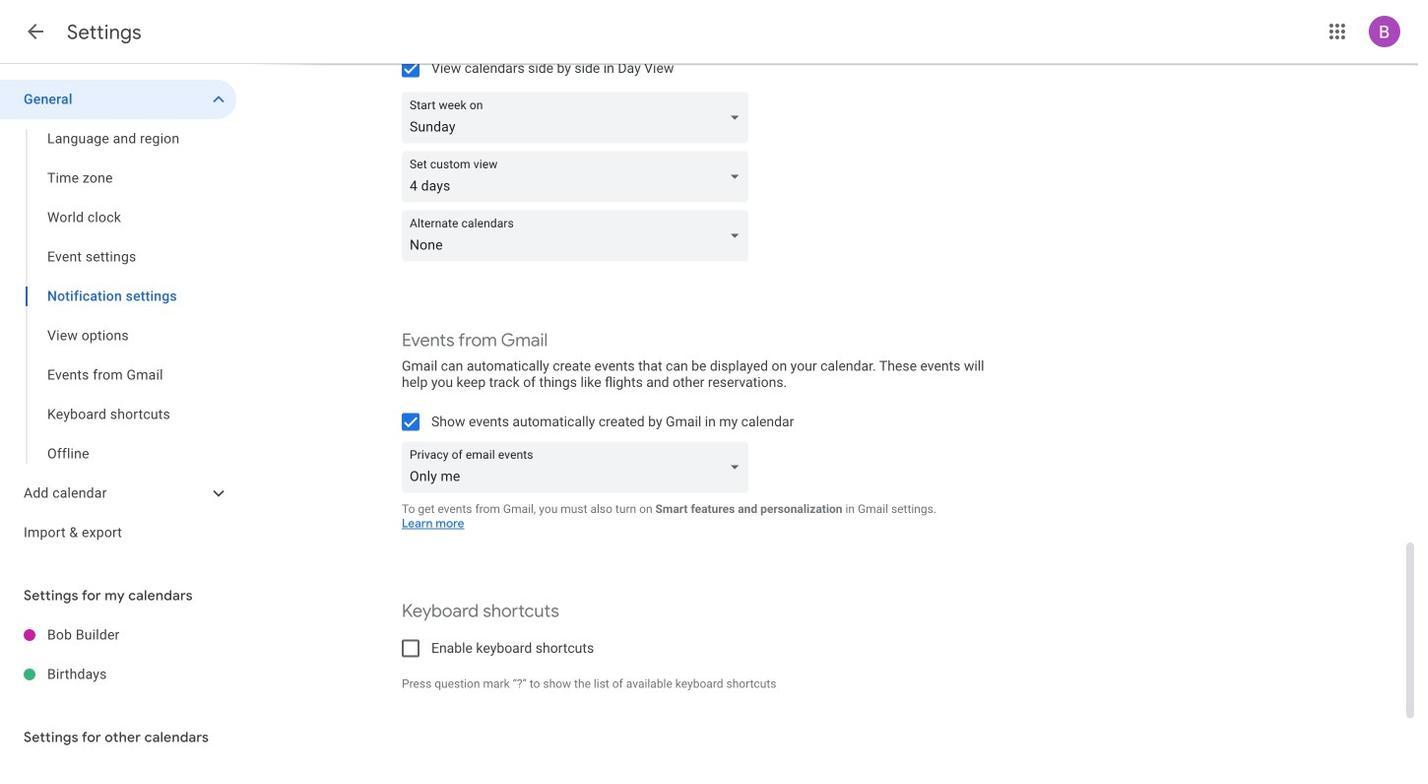 Task type: locate. For each thing, give the bounding box(es) containing it.
tree
[[0, 80, 236, 553], [0, 616, 236, 694]]

2 tree from the top
[[0, 616, 236, 694]]

bob builder tree item
[[0, 616, 236, 655]]

None field
[[402, 92, 756, 143], [402, 151, 756, 202], [402, 210, 756, 262], [402, 442, 756, 493], [402, 92, 756, 143], [402, 151, 756, 202], [402, 210, 756, 262], [402, 442, 756, 493]]

1 vertical spatial tree
[[0, 616, 236, 694]]

0 vertical spatial tree
[[0, 80, 236, 553]]

group
[[0, 119, 236, 474]]

1 tree from the top
[[0, 80, 236, 553]]

heading
[[67, 20, 142, 45]]

go back image
[[24, 20, 47, 43]]



Task type: vqa. For each thing, say whether or not it's contained in the screenshot.
field
yes



Task type: describe. For each thing, give the bounding box(es) containing it.
general tree item
[[0, 80, 236, 119]]

birthdays tree item
[[0, 655, 236, 694]]



